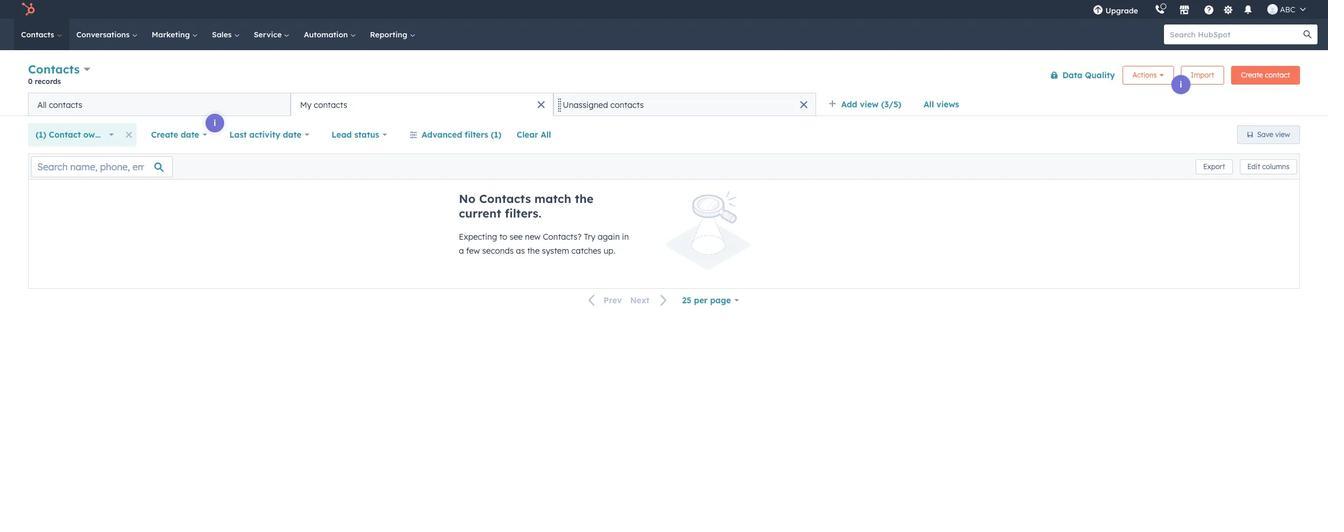 Task type: describe. For each thing, give the bounding box(es) containing it.
last activity date
[[229, 130, 301, 140]]

export
[[1203, 162, 1225, 171]]

create for create date
[[151, 130, 178, 140]]

2 date from the left
[[283, 130, 301, 140]]

next
[[630, 295, 650, 306]]

unassigned contacts button
[[553, 93, 816, 116]]

in
[[622, 232, 629, 242]]

conversations
[[76, 30, 132, 39]]

actions
[[1133, 70, 1157, 79]]

settings image
[[1223, 5, 1234, 15]]

lead status button
[[324, 123, 395, 147]]

edit
[[1247, 162, 1260, 171]]

Search HubSpot search field
[[1164, 25, 1307, 44]]

views
[[937, 99, 959, 110]]

expecting
[[459, 232, 497, 242]]

unassigned
[[563, 100, 608, 110]]

system
[[542, 246, 569, 256]]

again
[[598, 232, 620, 242]]

clear
[[517, 130, 538, 140]]

advanced
[[422, 130, 462, 140]]

current
[[459, 206, 501, 221]]

25 per page button
[[675, 289, 747, 312]]

create contact
[[1241, 70, 1290, 79]]

0
[[28, 77, 33, 86]]

calling icon button
[[1150, 2, 1170, 17]]

records
[[35, 77, 61, 86]]

status
[[354, 130, 379, 140]]

clear all
[[517, 130, 551, 140]]

hubspot link
[[14, 2, 44, 16]]

filters
[[465, 130, 488, 140]]

service link
[[247, 19, 297, 50]]

no contacts match the current filters.
[[459, 191, 594, 221]]

upgrade
[[1105, 6, 1138, 15]]

no
[[459, 191, 476, 206]]

advanced filters (1)
[[422, 130, 501, 140]]

import button
[[1181, 66, 1224, 84]]

expecting to see new contacts? try again in a few seconds as the system catches up.
[[459, 232, 629, 256]]

contacts link
[[14, 19, 69, 50]]

filters.
[[505, 206, 541, 221]]

page
[[710, 295, 731, 306]]

view for save
[[1275, 130, 1290, 139]]

export button
[[1196, 159, 1233, 174]]

save view
[[1257, 130, 1290, 139]]

the inside no contacts match the current filters.
[[575, 191, 594, 206]]

a
[[459, 246, 464, 256]]

menu containing abc
[[1084, 0, 1314, 19]]

brad klo image
[[1267, 4, 1278, 15]]

edit columns
[[1247, 162, 1290, 171]]

contacts for all contacts
[[49, 100, 82, 110]]

all for all contacts
[[37, 100, 47, 110]]

automation
[[304, 30, 350, 39]]

1 date from the left
[[181, 130, 199, 140]]

automation link
[[297, 19, 363, 50]]

calling icon image
[[1155, 5, 1165, 15]]

marketing link
[[145, 19, 205, 50]]

save view button
[[1237, 126, 1300, 144]]

unassigned contacts
[[563, 100, 644, 110]]

contacts inside popup button
[[28, 62, 80, 76]]

i for rightmost i button
[[1180, 79, 1182, 90]]

25
[[682, 295, 691, 306]]

last activity date button
[[222, 123, 317, 147]]

edit columns button
[[1240, 159, 1297, 174]]

upgrade image
[[1093, 5, 1103, 16]]

up.
[[604, 246, 615, 256]]

the inside expecting to see new contacts? try again in a few seconds as the system catches up.
[[527, 246, 540, 256]]

help image
[[1204, 5, 1214, 16]]

my contacts
[[300, 100, 347, 110]]

lead status
[[332, 130, 379, 140]]

create date
[[151, 130, 199, 140]]

seconds
[[482, 246, 514, 256]]

marketing
[[152, 30, 192, 39]]

catches
[[571, 246, 601, 256]]

add view (3/5)
[[841, 99, 901, 110]]

marketplaces image
[[1179, 5, 1190, 16]]

columns
[[1262, 162, 1290, 171]]

contacts button
[[28, 61, 91, 78]]

service
[[254, 30, 284, 39]]

last
[[229, 130, 247, 140]]

0 records
[[28, 77, 61, 86]]

all for all views
[[924, 99, 934, 110]]

sales link
[[205, 19, 247, 50]]

(1) inside the advanced filters (1) button
[[491, 130, 501, 140]]

search button
[[1298, 25, 1318, 44]]

(1) contact owner
[[36, 130, 109, 140]]

reporting
[[370, 30, 410, 39]]

prev
[[604, 295, 622, 306]]

(1) inside (1) contact owner popup button
[[36, 130, 46, 140]]

1 vertical spatial i button
[[205, 114, 224, 133]]

all contacts
[[37, 100, 82, 110]]

hubspot image
[[21, 2, 35, 16]]

clear all button
[[509, 123, 559, 147]]



Task type: locate. For each thing, give the bounding box(es) containing it.
contact
[[49, 130, 81, 140]]

all down 0 records
[[37, 100, 47, 110]]

0 horizontal spatial contacts
[[49, 100, 82, 110]]

create contact button
[[1231, 66, 1300, 84]]

create
[[1241, 70, 1263, 79], [151, 130, 178, 140]]

all left views
[[924, 99, 934, 110]]

prev button
[[581, 293, 626, 309]]

0 horizontal spatial i button
[[205, 114, 224, 133]]

25 per page
[[682, 295, 731, 306]]

contacts up records
[[28, 62, 80, 76]]

(1) right filters
[[491, 130, 501, 140]]

add view (3/5) button
[[821, 93, 916, 116]]

contacts?
[[543, 232, 582, 242]]

contacts right unassigned
[[610, 100, 644, 110]]

advanced filters (1) button
[[402, 123, 509, 147]]

create down 'all contacts' button
[[151, 130, 178, 140]]

contacts down records
[[49, 100, 82, 110]]

0 vertical spatial view
[[860, 99, 879, 110]]

1 horizontal spatial i
[[1180, 79, 1182, 90]]

0 horizontal spatial (1)
[[36, 130, 46, 140]]

1 vertical spatial i
[[214, 118, 216, 128]]

1 horizontal spatial (1)
[[491, 130, 501, 140]]

1 (1) from the left
[[36, 130, 46, 140]]

the right as at the top of page
[[527, 246, 540, 256]]

0 horizontal spatial i
[[214, 118, 216, 128]]

0 vertical spatial contacts
[[21, 30, 56, 39]]

view right add in the top right of the page
[[860, 99, 879, 110]]

(1)
[[36, 130, 46, 140], [491, 130, 501, 140]]

date down 'all contacts' button
[[181, 130, 199, 140]]

1 vertical spatial create
[[151, 130, 178, 140]]

view for add
[[860, 99, 879, 110]]

2 vertical spatial contacts
[[479, 191, 531, 206]]

sales
[[212, 30, 234, 39]]

the right match
[[575, 191, 594, 206]]

contacts right no
[[479, 191, 531, 206]]

1 vertical spatial view
[[1275, 130, 1290, 139]]

to
[[499, 232, 507, 242]]

1 horizontal spatial the
[[575, 191, 594, 206]]

0 horizontal spatial view
[[860, 99, 879, 110]]

2 horizontal spatial contacts
[[610, 100, 644, 110]]

import
[[1191, 70, 1214, 79]]

data quality button
[[1043, 63, 1116, 87]]

as
[[516, 246, 525, 256]]

contacts right my
[[314, 100, 347, 110]]

0 vertical spatial i
[[1180, 79, 1182, 90]]

reporting link
[[363, 19, 422, 50]]

3 contacts from the left
[[610, 100, 644, 110]]

all views link
[[916, 93, 967, 116]]

next button
[[626, 293, 675, 309]]

1 vertical spatial contacts
[[28, 62, 80, 76]]

contacts for unassigned contacts
[[610, 100, 644, 110]]

(1) left contact
[[36, 130, 46, 140]]

create date button
[[143, 123, 215, 147]]

1 horizontal spatial all
[[541, 130, 551, 140]]

view inside save view 'button'
[[1275, 130, 1290, 139]]

0 horizontal spatial the
[[527, 246, 540, 256]]

contacts
[[21, 30, 56, 39], [28, 62, 80, 76], [479, 191, 531, 206]]

the
[[575, 191, 594, 206], [527, 246, 540, 256]]

contacts down hubspot link
[[21, 30, 56, 39]]

0 horizontal spatial date
[[181, 130, 199, 140]]

2 horizontal spatial all
[[924, 99, 934, 110]]

0 vertical spatial the
[[575, 191, 594, 206]]

see
[[510, 232, 523, 242]]

marketplaces button
[[1172, 0, 1197, 19]]

few
[[466, 246, 480, 256]]

abc
[[1280, 5, 1295, 14]]

contact
[[1265, 70, 1290, 79]]

notifications image
[[1243, 5, 1253, 16]]

create inside popup button
[[151, 130, 178, 140]]

notifications button
[[1238, 0, 1258, 19]]

(3/5)
[[881, 99, 901, 110]]

create for create contact
[[1241, 70, 1263, 79]]

quality
[[1085, 70, 1115, 80]]

save
[[1257, 130, 1273, 139]]

activity
[[249, 130, 280, 140]]

i button left the last
[[205, 114, 224, 133]]

1 horizontal spatial view
[[1275, 130, 1290, 139]]

date right 'activity'
[[283, 130, 301, 140]]

view inside add view (3/5) popup button
[[860, 99, 879, 110]]

0 vertical spatial i button
[[1172, 75, 1190, 94]]

2 contacts from the left
[[314, 100, 347, 110]]

owner
[[83, 130, 109, 140]]

0 horizontal spatial all
[[37, 100, 47, 110]]

0 vertical spatial create
[[1241, 70, 1263, 79]]

1 horizontal spatial contacts
[[314, 100, 347, 110]]

match
[[535, 191, 571, 206]]

1 horizontal spatial i button
[[1172, 75, 1190, 94]]

0 horizontal spatial create
[[151, 130, 178, 140]]

1 contacts from the left
[[49, 100, 82, 110]]

my
[[300, 100, 312, 110]]

add
[[841, 99, 857, 110]]

conversations link
[[69, 19, 145, 50]]

try
[[584, 232, 595, 242]]

contacts
[[49, 100, 82, 110], [314, 100, 347, 110], [610, 100, 644, 110]]

2 (1) from the left
[[491, 130, 501, 140]]

all views
[[924, 99, 959, 110]]

(1) contact owner button
[[28, 123, 121, 147]]

help button
[[1199, 0, 1219, 19]]

lead
[[332, 130, 352, 140]]

i button left import
[[1172, 75, 1190, 94]]

my contacts button
[[291, 93, 553, 116]]

1 vertical spatial the
[[527, 246, 540, 256]]

Search name, phone, email addresses, or company search field
[[31, 156, 173, 177]]

menu
[[1084, 0, 1314, 19]]

1 horizontal spatial date
[[283, 130, 301, 140]]

data quality
[[1062, 70, 1115, 80]]

all right clear
[[541, 130, 551, 140]]

contacts banner
[[28, 60, 1300, 93]]

contacts for my contacts
[[314, 100, 347, 110]]

i
[[1180, 79, 1182, 90], [214, 118, 216, 128]]

data
[[1062, 70, 1083, 80]]

search image
[[1304, 30, 1312, 39]]

view
[[860, 99, 879, 110], [1275, 130, 1290, 139]]

all
[[924, 99, 934, 110], [37, 100, 47, 110], [541, 130, 551, 140]]

all contacts button
[[28, 93, 291, 116]]

pagination navigation
[[581, 293, 675, 309]]

abc button
[[1260, 0, 1313, 19]]

1 horizontal spatial create
[[1241, 70, 1263, 79]]

contacts inside no contacts match the current filters.
[[479, 191, 531, 206]]

actions button
[[1123, 66, 1174, 84]]

create left contact
[[1241, 70, 1263, 79]]

create inside button
[[1241, 70, 1263, 79]]

view right save
[[1275, 130, 1290, 139]]

per
[[694, 295, 708, 306]]

new
[[525, 232, 541, 242]]

i for i button to the bottom
[[214, 118, 216, 128]]

settings link
[[1221, 3, 1236, 15]]



Task type: vqa. For each thing, say whether or not it's contained in the screenshot.
Export button
yes



